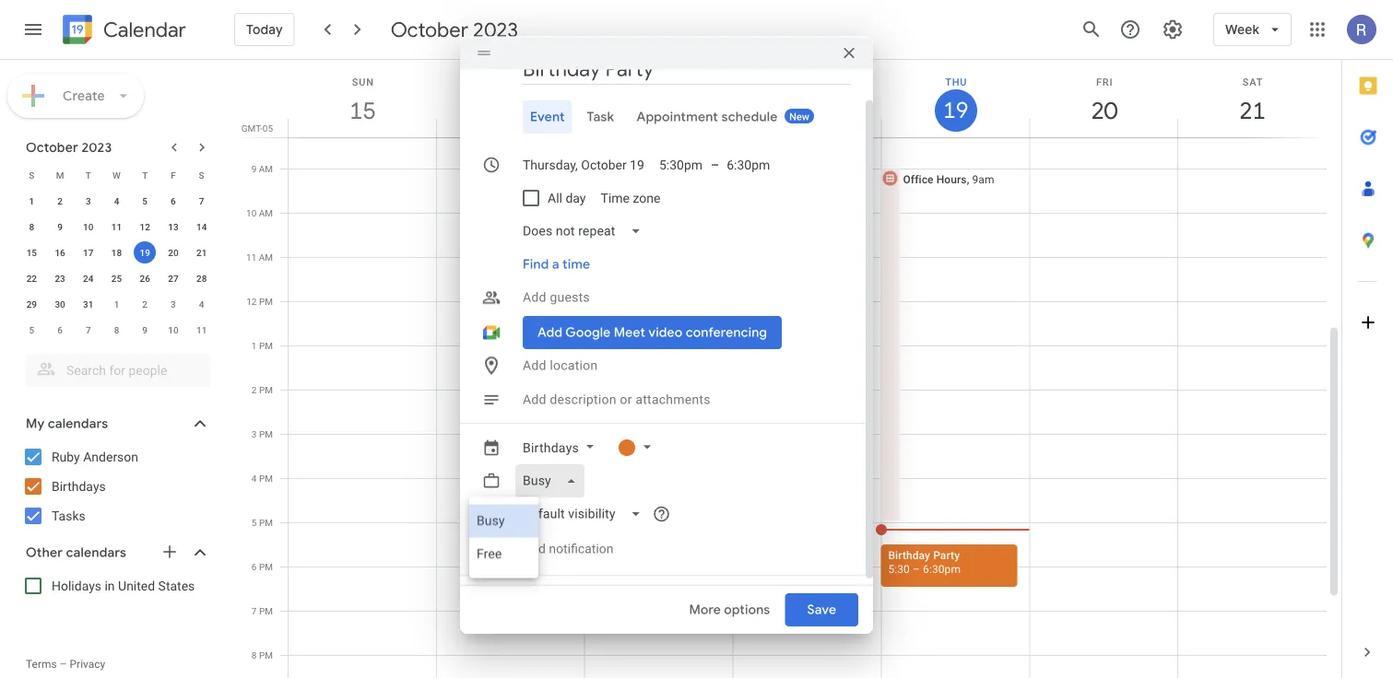 Task type: describe. For each thing, give the bounding box(es) containing it.
other calendars
[[26, 545, 126, 562]]

day
[[566, 190, 586, 205]]

holidays
[[52, 579, 101, 594]]

pm for 6 pm
[[259, 562, 273, 573]]

november 6 element
[[49, 319, 71, 341]]

1 option from the top
[[470, 505, 539, 538]]

calendars for my calendars
[[48, 416, 108, 433]]

other calendars button
[[4, 539, 229, 568]]

birthday party 5:30 – 6:30pm
[[889, 549, 961, 576]]

row containing 15
[[18, 240, 216, 266]]

0 horizontal spatial 2
[[57, 196, 63, 207]]

add for add location
[[523, 358, 547, 373]]

1 horizontal spatial tab list
[[1343, 60, 1394, 627]]

calendar
[[103, 17, 186, 43]]

24
[[83, 273, 94, 284]]

my calendars
[[26, 416, 108, 433]]

november 3 element
[[162, 293, 184, 315]]

2 t from the left
[[142, 170, 148, 181]]

0 vertical spatial 2023
[[473, 17, 518, 42]]

9 for 9 am
[[252, 163, 257, 174]]

25 element
[[106, 268, 128, 290]]

5:30
[[889, 563, 910, 576]]

add notification
[[523, 541, 614, 557]]

sat 21
[[1239, 76, 1265, 126]]

20 inside column header
[[1091, 95, 1117, 126]]

today button
[[234, 7, 295, 52]]

sun 15
[[349, 76, 375, 126]]

15 inside row group
[[26, 247, 37, 258]]

05
[[263, 123, 273, 134]]

week
[[1226, 21, 1260, 38]]

fri
[[1097, 76, 1114, 88]]

12 pm
[[247, 296, 273, 307]]

to element
[[711, 157, 720, 172]]

Start date text field
[[523, 153, 645, 176]]

7 pm
[[252, 606, 273, 617]]

november 4 element
[[191, 293, 213, 315]]

schedule
[[722, 108, 778, 125]]

0 vertical spatial birthdays
[[523, 440, 579, 455]]

2 for 2 pm
[[252, 385, 257, 396]]

time zone button
[[594, 181, 668, 214]]

grid containing 15
[[236, 60, 1342, 679]]

appointment
[[637, 108, 719, 125]]

create button
[[7, 74, 144, 118]]

november 8 element
[[106, 319, 128, 341]]

privacy link
[[70, 659, 105, 672]]

16
[[55, 247, 65, 258]]

18
[[111, 247, 122, 258]]

find a time
[[523, 256, 591, 272]]

1 horizontal spatial october 2023
[[391, 17, 518, 42]]

1 horizontal spatial 6
[[171, 196, 176, 207]]

november 7 element
[[77, 319, 99, 341]]

october 2023 grid
[[18, 162, 216, 343]]

11 for "november 11" element
[[196, 325, 207, 336]]

attachments
[[636, 392, 711, 407]]

pm for 4 pm
[[259, 473, 273, 484]]

,
[[967, 173, 970, 186]]

calendar heading
[[100, 17, 186, 43]]

my
[[26, 416, 45, 433]]

10 for november 10 "element"
[[168, 325, 179, 336]]

0 vertical spatial 8
[[29, 221, 34, 232]]

3 for november 3 element on the left top
[[171, 299, 176, 310]]

am for 11 am
[[259, 252, 273, 263]]

in
[[105, 579, 115, 594]]

0 horizontal spatial 3
[[86, 196, 91, 207]]

add for add description or attachments
[[523, 392, 547, 407]]

12 for 12 pm
[[247, 296, 257, 307]]

description
[[550, 392, 617, 407]]

11 for 11 am
[[246, 252, 257, 263]]

calendar element
[[59, 11, 186, 52]]

21 inside column header
[[1239, 95, 1265, 126]]

party
[[934, 549, 960, 562]]

row containing 22
[[18, 266, 216, 292]]

thu 19
[[943, 76, 968, 125]]

8 pm
[[252, 650, 273, 661]]

all
[[548, 190, 563, 205]]

birthday
[[889, 549, 931, 562]]

2 pm
[[252, 385, 273, 396]]

create
[[63, 88, 105, 104]]

terms link
[[26, 659, 57, 672]]

0 vertical spatial –
[[711, 157, 720, 172]]

29
[[26, 299, 37, 310]]

f
[[171, 170, 176, 181]]

office
[[904, 173, 934, 186]]

1 vertical spatial october 2023
[[26, 139, 112, 156]]

5 pm
[[252, 518, 273, 529]]

1 s from the left
[[29, 170, 34, 181]]

11 am
[[246, 252, 273, 263]]

am for 9 am
[[259, 163, 273, 174]]

2 s from the left
[[199, 170, 204, 181]]

november 2 element
[[134, 293, 156, 315]]

0 horizontal spatial october
[[26, 139, 78, 156]]

row group containing 1
[[18, 188, 216, 343]]

0 horizontal spatial 9
[[57, 221, 63, 232]]

privacy
[[70, 659, 105, 672]]

terms
[[26, 659, 57, 672]]

gmt-05
[[241, 123, 273, 134]]

20 column header
[[1030, 60, 1179, 137]]

or
[[620, 392, 632, 407]]

1 horizontal spatial 7
[[199, 196, 204, 207]]

9 for november 9 'element'
[[142, 325, 148, 336]]

row containing 29
[[18, 292, 216, 317]]

row containing s
[[18, 162, 216, 188]]

28
[[196, 273, 207, 284]]

wed
[[797, 76, 820, 88]]

21 column header
[[1178, 60, 1328, 137]]

6 for november 6 'element'
[[57, 325, 63, 336]]

united
[[118, 579, 155, 594]]

sat
[[1243, 76, 1264, 88]]

time zone
[[601, 190, 661, 205]]

6:30pm
[[924, 563, 961, 576]]

20 link
[[1084, 89, 1126, 132]]

hours
[[937, 173, 967, 186]]

sun
[[352, 76, 374, 88]]

1 horizontal spatial 5
[[142, 196, 148, 207]]

8 for 8 pm
[[252, 650, 257, 661]]

find
[[523, 256, 549, 272]]

0 vertical spatial october
[[391, 17, 469, 42]]

event
[[530, 108, 565, 125]]

new element
[[785, 108, 814, 123]]

19 link
[[935, 89, 978, 132]]

availability list box
[[470, 498, 539, 579]]

10 for "10" element
[[83, 221, 94, 232]]

pm for 1 pm
[[259, 340, 273, 351]]

2 vertical spatial –
[[60, 659, 67, 672]]

my calendars button
[[4, 410, 229, 439]]

guests
[[550, 289, 590, 305]]

15 inside column header
[[349, 95, 375, 126]]

3 for 3 pm
[[252, 429, 257, 440]]

5 for the november 5 element
[[29, 325, 34, 336]]

add description or attachments
[[523, 392, 711, 407]]

14
[[196, 221, 207, 232]]

mon
[[499, 76, 524, 88]]

Search for people text field
[[37, 354, 199, 387]]

ruby
[[52, 450, 80, 465]]



Task type: vqa. For each thing, say whether or not it's contained in the screenshot.


Task type: locate. For each thing, give the bounding box(es) containing it.
7 down 31 element
[[86, 325, 91, 336]]

pm for 2 pm
[[259, 385, 273, 396]]

15
[[349, 95, 375, 126], [26, 247, 37, 258]]

2 up '3 pm'
[[252, 385, 257, 396]]

7 for november 7 element
[[86, 325, 91, 336]]

12 down the 11 am
[[247, 296, 257, 307]]

2 vertical spatial 9
[[142, 325, 148, 336]]

1 horizontal spatial 1
[[114, 299, 119, 310]]

0 vertical spatial 11
[[111, 221, 122, 232]]

calendars up in
[[66, 545, 126, 562]]

3 up the 4 pm
[[252, 429, 257, 440]]

1 horizontal spatial 9
[[142, 325, 148, 336]]

21 inside row
[[196, 247, 207, 258]]

0 horizontal spatial t
[[86, 170, 91, 181]]

anderson
[[83, 450, 138, 465]]

1 vertical spatial 6
[[57, 325, 63, 336]]

holidays in united states
[[52, 579, 195, 594]]

21 link
[[1232, 89, 1275, 132]]

0 horizontal spatial 8
[[29, 221, 34, 232]]

4 add from the top
[[523, 541, 546, 557]]

pm for 12 pm
[[259, 296, 273, 307]]

10 down november 3 element on the left top
[[168, 325, 179, 336]]

0 horizontal spatial 15
[[26, 247, 37, 258]]

10 inside "10" element
[[83, 221, 94, 232]]

october 2023 up 'mon'
[[391, 17, 518, 42]]

1 horizontal spatial 20
[[1091, 95, 1117, 126]]

2 row from the top
[[18, 188, 216, 214]]

12 element
[[134, 216, 156, 238]]

appointment schedule
[[637, 108, 778, 125]]

2 for november 2 element
[[142, 299, 148, 310]]

1 vertical spatial 5
[[29, 325, 34, 336]]

27 element
[[162, 268, 184, 290]]

birthdays inside 'my calendars' list
[[52, 479, 106, 494]]

20 inside row group
[[168, 247, 179, 258]]

1 horizontal spatial 11
[[196, 325, 207, 336]]

row down w
[[18, 188, 216, 214]]

6 for 6 pm
[[252, 562, 257, 573]]

5 pm from the top
[[259, 473, 273, 484]]

pm
[[259, 296, 273, 307], [259, 340, 273, 351], [259, 385, 273, 396], [259, 429, 273, 440], [259, 473, 273, 484], [259, 518, 273, 529], [259, 562, 273, 573], [259, 606, 273, 617], [259, 650, 273, 661]]

2023
[[473, 17, 518, 42], [82, 139, 112, 156]]

0 vertical spatial 6
[[171, 196, 176, 207]]

pm up the 4 pm
[[259, 429, 273, 440]]

wed column header
[[733, 60, 882, 137]]

6 row from the top
[[18, 292, 216, 317]]

8 pm from the top
[[259, 606, 273, 617]]

7 for 7 pm
[[252, 606, 257, 617]]

15 up 22
[[26, 247, 37, 258]]

3
[[86, 196, 91, 207], [171, 299, 176, 310], [252, 429, 257, 440]]

0 horizontal spatial 6
[[57, 325, 63, 336]]

2 vertical spatial 3
[[252, 429, 257, 440]]

1 vertical spatial 19
[[140, 247, 150, 258]]

1 vertical spatial 3
[[171, 299, 176, 310]]

my calendars list
[[4, 443, 229, 531]]

0 vertical spatial 3
[[86, 196, 91, 207]]

new
[[790, 111, 810, 122]]

time
[[601, 190, 630, 205]]

5 down 29 element
[[29, 325, 34, 336]]

calendars
[[48, 416, 108, 433], [66, 545, 126, 562]]

add
[[523, 289, 547, 305], [523, 358, 547, 373], [523, 392, 547, 407], [523, 541, 546, 557]]

15 link
[[342, 89, 384, 132]]

pm for 7 pm
[[259, 606, 273, 617]]

0 vertical spatial 4
[[114, 196, 119, 207]]

20 element
[[162, 242, 184, 264]]

18 element
[[106, 242, 128, 264]]

1 vertical spatial 1
[[114, 299, 119, 310]]

5
[[142, 196, 148, 207], [29, 325, 34, 336], [252, 518, 257, 529]]

9 down gmt-
[[252, 163, 257, 174]]

am for 10 am
[[259, 208, 273, 219]]

add for add notification
[[523, 541, 546, 557]]

1 vertical spatial 8
[[114, 325, 119, 336]]

1 horizontal spatial birthdays
[[523, 440, 579, 455]]

7 up 8 pm
[[252, 606, 257, 617]]

6 pm from the top
[[259, 518, 273, 529]]

7 up 14 element
[[199, 196, 204, 207]]

pm for 5 pm
[[259, 518, 273, 529]]

1 vertical spatial 2023
[[82, 139, 112, 156]]

november 5 element
[[21, 319, 43, 341]]

zone
[[633, 190, 661, 205]]

10 inside november 10 "element"
[[168, 325, 179, 336]]

grid
[[236, 60, 1342, 679]]

– down birthday
[[913, 563, 921, 576]]

2 pm from the top
[[259, 340, 273, 351]]

– inside birthday party 5:30 – 6:30pm
[[913, 563, 921, 576]]

21 element
[[191, 242, 213, 264]]

1 pm
[[252, 340, 273, 351]]

13
[[168, 221, 179, 232]]

1 horizontal spatial –
[[711, 157, 720, 172]]

option up add notification
[[470, 505, 539, 538]]

5 up 12 'element'
[[142, 196, 148, 207]]

– right terms 'link'
[[60, 659, 67, 672]]

1 inside grid
[[252, 340, 257, 351]]

ruby anderson
[[52, 450, 138, 465]]

5 row from the top
[[18, 266, 216, 292]]

6 down 30 element
[[57, 325, 63, 336]]

2 horizontal spatial 2
[[252, 385, 257, 396]]

21 down 'sat'
[[1239, 95, 1265, 126]]

row up 11 element
[[18, 162, 216, 188]]

11 inside grid
[[246, 252, 257, 263]]

october
[[391, 17, 469, 42], [26, 139, 78, 156]]

location
[[550, 358, 598, 373]]

20 down fri in the top of the page
[[1091, 95, 1117, 126]]

1 pm from the top
[[259, 296, 273, 307]]

8 for november 8 "element" at the left of the page
[[114, 325, 119, 336]]

1 horizontal spatial 3
[[171, 299, 176, 310]]

0 vertical spatial october 2023
[[391, 17, 518, 42]]

w
[[113, 170, 121, 181]]

calendars for other calendars
[[66, 545, 126, 562]]

12
[[140, 221, 150, 232], [247, 296, 257, 307]]

add other calendars image
[[161, 543, 179, 562]]

2 option from the top
[[470, 538, 539, 571]]

5 up 6 pm at the left bottom of page
[[252, 518, 257, 529]]

10 up 17
[[83, 221, 94, 232]]

1 t from the left
[[86, 170, 91, 181]]

0 horizontal spatial 20
[[168, 247, 179, 258]]

4 for 4 pm
[[252, 473, 257, 484]]

14 element
[[191, 216, 213, 238]]

1 down 25 "element"
[[114, 299, 119, 310]]

3 up "10" element
[[86, 196, 91, 207]]

main drawer image
[[22, 18, 44, 41]]

0 vertical spatial 20
[[1091, 95, 1117, 126]]

1 row from the top
[[18, 162, 216, 188]]

2 horizontal spatial 1
[[252, 340, 257, 351]]

Start time text field
[[660, 153, 704, 176]]

9 up 16 element
[[57, 221, 63, 232]]

1 vertical spatial 21
[[196, 247, 207, 258]]

notification
[[549, 541, 614, 557]]

office hours , 9am
[[904, 173, 995, 186]]

4 down 28 element
[[199, 299, 204, 310]]

0 vertical spatial am
[[259, 163, 273, 174]]

6 up 13 element
[[171, 196, 176, 207]]

1 up 15 element
[[29, 196, 34, 207]]

24 element
[[77, 268, 99, 290]]

add location
[[523, 358, 598, 373]]

am
[[259, 163, 273, 174], [259, 208, 273, 219], [259, 252, 273, 263]]

17 element
[[77, 242, 99, 264]]

0 vertical spatial 7
[[199, 196, 204, 207]]

19 inside column header
[[943, 96, 968, 125]]

3 up november 10 "element"
[[171, 299, 176, 310]]

add left the notification at the left of the page
[[523, 541, 546, 557]]

1 for 1 pm
[[252, 340, 257, 351]]

0 horizontal spatial 10
[[83, 221, 94, 232]]

2 horizontal spatial 7
[[252, 606, 257, 617]]

event button
[[523, 100, 573, 133]]

4 pm from the top
[[259, 429, 273, 440]]

option left the notification at the left of the page
[[470, 538, 539, 571]]

10 element
[[77, 216, 99, 238]]

add notification button
[[516, 527, 621, 571]]

row
[[18, 162, 216, 188], [18, 188, 216, 214], [18, 214, 216, 240], [18, 240, 216, 266], [18, 266, 216, 292], [18, 292, 216, 317], [18, 317, 216, 343]]

0 vertical spatial 10
[[246, 208, 257, 219]]

8 inside november 8 "element"
[[114, 325, 119, 336]]

add guests button
[[516, 281, 851, 314]]

0 vertical spatial 19
[[943, 96, 968, 125]]

november 1 element
[[106, 293, 128, 315]]

1 horizontal spatial 2023
[[473, 17, 518, 42]]

9am
[[973, 173, 995, 186]]

2 horizontal spatial 3
[[252, 429, 257, 440]]

16 element
[[49, 242, 71, 264]]

pm up 8 pm
[[259, 606, 273, 617]]

2 vertical spatial 6
[[252, 562, 257, 573]]

4 up 11 element
[[114, 196, 119, 207]]

1 horizontal spatial s
[[199, 170, 204, 181]]

0 horizontal spatial 19
[[140, 247, 150, 258]]

6
[[171, 196, 176, 207], [57, 325, 63, 336], [252, 562, 257, 573]]

pm down 7 pm
[[259, 650, 273, 661]]

25
[[111, 273, 122, 284]]

calendars inside my calendars dropdown button
[[48, 416, 108, 433]]

add down add location
[[523, 392, 547, 407]]

s left m at top left
[[29, 170, 34, 181]]

10 up the 11 am
[[246, 208, 257, 219]]

10 inside grid
[[246, 208, 257, 219]]

1 horizontal spatial 8
[[114, 325, 119, 336]]

5 inside grid
[[252, 518, 257, 529]]

row up november 1 element
[[18, 266, 216, 292]]

31 element
[[77, 293, 99, 315]]

other
[[26, 545, 63, 562]]

a
[[552, 256, 560, 272]]

0 vertical spatial 2
[[57, 196, 63, 207]]

20 down 13
[[168, 247, 179, 258]]

7
[[199, 196, 204, 207], [86, 325, 91, 336], [252, 606, 257, 617]]

19 cell
[[131, 240, 159, 266]]

option
[[470, 505, 539, 538], [470, 538, 539, 571]]

8 down november 1 element
[[114, 325, 119, 336]]

11 element
[[106, 216, 128, 238]]

1 horizontal spatial 12
[[247, 296, 257, 307]]

7 pm from the top
[[259, 562, 273, 573]]

Add title text field
[[523, 55, 851, 82]]

1 horizontal spatial 4
[[199, 299, 204, 310]]

0 vertical spatial 9
[[252, 163, 257, 174]]

1 vertical spatial am
[[259, 208, 273, 219]]

3 pm
[[252, 429, 273, 440]]

29 element
[[21, 293, 43, 315]]

tasks
[[52, 509, 86, 524]]

End time text field
[[727, 153, 771, 176]]

1 vertical spatial –
[[913, 563, 921, 576]]

6 up 7 pm
[[252, 562, 257, 573]]

6 pm
[[252, 562, 273, 573]]

add inside add guests dropdown button
[[523, 289, 547, 305]]

0 vertical spatial 12
[[140, 221, 150, 232]]

26
[[140, 273, 150, 284]]

4 down '3 pm'
[[252, 473, 257, 484]]

today
[[246, 21, 283, 38]]

2 horizontal spatial 9
[[252, 163, 257, 174]]

12 inside grid
[[247, 296, 257, 307]]

2 horizontal spatial 11
[[246, 252, 257, 263]]

20
[[1091, 95, 1117, 126], [168, 247, 179, 258]]

add for add guests
[[523, 289, 547, 305]]

birthdays down description at the bottom of the page
[[523, 440, 579, 455]]

row down 25 "element"
[[18, 292, 216, 317]]

0 horizontal spatial 21
[[196, 247, 207, 258]]

21 up the 28
[[196, 247, 207, 258]]

2 am from the top
[[259, 208, 273, 219]]

states
[[158, 579, 195, 594]]

tab list
[[1343, 60, 1394, 627], [475, 100, 851, 133]]

2 horizontal spatial 5
[[252, 518, 257, 529]]

2 add from the top
[[523, 358, 547, 373]]

task button
[[580, 100, 622, 133]]

7 row from the top
[[18, 317, 216, 343]]

3 pm from the top
[[259, 385, 273, 396]]

28 element
[[191, 268, 213, 290]]

19 column header
[[881, 60, 1031, 137]]

–
[[711, 157, 720, 172], [913, 563, 921, 576], [60, 659, 67, 672]]

tab list containing event
[[475, 100, 851, 133]]

12 up '19, today' element
[[140, 221, 150, 232]]

all day
[[548, 190, 586, 205]]

1
[[29, 196, 34, 207], [114, 299, 119, 310], [252, 340, 257, 351]]

0 horizontal spatial 2023
[[82, 139, 112, 156]]

2 horizontal spatial 4
[[252, 473, 257, 484]]

2 vertical spatial 7
[[252, 606, 257, 617]]

4 row from the top
[[18, 240, 216, 266]]

1 vertical spatial birthdays
[[52, 479, 106, 494]]

1 am from the top
[[259, 163, 273, 174]]

t right m at top left
[[86, 170, 91, 181]]

4 pm
[[252, 473, 273, 484]]

2 horizontal spatial 8
[[252, 650, 257, 661]]

0 horizontal spatial tab list
[[475, 100, 851, 133]]

0 vertical spatial 1
[[29, 196, 34, 207]]

pm up 2 pm
[[259, 340, 273, 351]]

11 for 11 element
[[111, 221, 122, 232]]

2023 up 'mon'
[[473, 17, 518, 42]]

november 11 element
[[191, 319, 213, 341]]

8 inside grid
[[252, 650, 257, 661]]

8
[[29, 221, 34, 232], [114, 325, 119, 336], [252, 650, 257, 661]]

november 9 element
[[134, 319, 156, 341]]

2 vertical spatial 2
[[252, 385, 257, 396]]

row group
[[18, 188, 216, 343]]

6 inside 'element'
[[57, 325, 63, 336]]

1 horizontal spatial 2
[[142, 299, 148, 310]]

19
[[943, 96, 968, 125], [140, 247, 150, 258]]

1 horizontal spatial 10
[[168, 325, 179, 336]]

add inside add notification "button"
[[523, 541, 546, 557]]

11 down november 4 element
[[196, 325, 207, 336]]

19, today element
[[134, 242, 156, 264]]

15 element
[[21, 242, 43, 264]]

7 inside grid
[[252, 606, 257, 617]]

4 for november 4 element
[[199, 299, 204, 310]]

6 inside grid
[[252, 562, 257, 573]]

1 horizontal spatial 21
[[1239, 95, 1265, 126]]

am down 9 am
[[259, 208, 273, 219]]

mon column header
[[436, 60, 586, 137]]

– left end time text box
[[711, 157, 720, 172]]

11 down 10 am
[[246, 252, 257, 263]]

row up the 18 element
[[18, 214, 216, 240]]

2023 down the create
[[82, 139, 112, 156]]

0 horizontal spatial 1
[[29, 196, 34, 207]]

2 down m at top left
[[57, 196, 63, 207]]

3 am from the top
[[259, 252, 273, 263]]

1 vertical spatial 7
[[86, 325, 91, 336]]

row up 25 "element"
[[18, 240, 216, 266]]

2 vertical spatial 5
[[252, 518, 257, 529]]

2 vertical spatial am
[[259, 252, 273, 263]]

november 10 element
[[162, 319, 184, 341]]

31
[[83, 299, 94, 310]]

1 vertical spatial 12
[[247, 296, 257, 307]]

12 inside 'element'
[[140, 221, 150, 232]]

None field
[[516, 214, 656, 248], [516, 464, 592, 498], [516, 498, 656, 531], [516, 214, 656, 248], [516, 464, 592, 498], [516, 498, 656, 531]]

pm up 1 pm
[[259, 296, 273, 307]]

3 inside november 3 element
[[171, 299, 176, 310]]

t left f
[[142, 170, 148, 181]]

add down find in the left top of the page
[[523, 289, 547, 305]]

0 horizontal spatial october 2023
[[26, 139, 112, 156]]

11 up 18
[[111, 221, 122, 232]]

pm up '3 pm'
[[259, 385, 273, 396]]

3 inside grid
[[252, 429, 257, 440]]

12 for 12
[[140, 221, 150, 232]]

0 vertical spatial calendars
[[48, 416, 108, 433]]

9 down november 2 element
[[142, 325, 148, 336]]

1 vertical spatial 11
[[246, 252, 257, 263]]

birthdays
[[523, 440, 579, 455], [52, 479, 106, 494]]

0 horizontal spatial –
[[60, 659, 67, 672]]

pm up 6 pm at the left bottom of page
[[259, 518, 273, 529]]

0 horizontal spatial 7
[[86, 325, 91, 336]]

birthdays up tasks
[[52, 479, 106, 494]]

calendars inside other calendars dropdown button
[[66, 545, 126, 562]]

october 2023 up m at top left
[[26, 139, 112, 156]]

thu
[[946, 76, 968, 88]]

week button
[[1214, 7, 1292, 52]]

10 for 10 am
[[246, 208, 257, 219]]

27
[[168, 273, 179, 284]]

1 horizontal spatial october
[[391, 17, 469, 42]]

1 vertical spatial 20
[[168, 247, 179, 258]]

1 down the 12 pm at top left
[[252, 340, 257, 351]]

1 vertical spatial 10
[[83, 221, 94, 232]]

3 add from the top
[[523, 392, 547, 407]]

1 vertical spatial calendars
[[66, 545, 126, 562]]

8 down 7 pm
[[252, 650, 257, 661]]

2 down "26" element
[[142, 299, 148, 310]]

pm up 7 pm
[[259, 562, 273, 573]]

30 element
[[49, 293, 71, 315]]

2
[[57, 196, 63, 207], [142, 299, 148, 310], [252, 385, 257, 396]]

gmt-
[[241, 123, 263, 134]]

time
[[563, 256, 591, 272]]

am up the 12 pm at top left
[[259, 252, 273, 263]]

1 vertical spatial 9
[[57, 221, 63, 232]]

9 inside 'element'
[[142, 325, 148, 336]]

row containing 8
[[18, 214, 216, 240]]

0 horizontal spatial birthdays
[[52, 479, 106, 494]]

None search field
[[0, 347, 229, 387]]

row containing 5
[[18, 317, 216, 343]]

0 horizontal spatial 4
[[114, 196, 119, 207]]

23 element
[[49, 268, 71, 290]]

2 vertical spatial 1
[[252, 340, 257, 351]]

17
[[83, 247, 94, 258]]

8 up 15 element
[[29, 221, 34, 232]]

3 row from the top
[[18, 214, 216, 240]]

1 add from the top
[[523, 289, 547, 305]]

pm for 8 pm
[[259, 650, 273, 661]]

9 pm from the top
[[259, 650, 273, 661]]

column header
[[585, 60, 734, 137]]

add guests
[[523, 289, 590, 305]]

calendars up ruby
[[48, 416, 108, 433]]

22 element
[[21, 268, 43, 290]]

row containing 1
[[18, 188, 216, 214]]

settings menu image
[[1162, 18, 1185, 41]]

19 inside cell
[[140, 247, 150, 258]]

1 for november 1 element
[[114, 299, 119, 310]]

pm for 3 pm
[[259, 429, 273, 440]]

add left 'location'
[[523, 358, 547, 373]]

2 horizontal spatial 6
[[252, 562, 257, 573]]

row down november 1 element
[[18, 317, 216, 343]]

0 horizontal spatial 11
[[111, 221, 122, 232]]

15 column header
[[288, 60, 437, 137]]

fri 20
[[1091, 76, 1117, 126]]

1 vertical spatial october
[[26, 139, 78, 156]]

22
[[26, 273, 37, 284]]

19 up 26
[[140, 247, 150, 258]]

26 element
[[134, 268, 156, 290]]

15 down sun
[[349, 95, 375, 126]]

13 element
[[162, 216, 184, 238]]

am down the 05
[[259, 163, 273, 174]]

19 down thu
[[943, 96, 968, 125]]

pm down '3 pm'
[[259, 473, 273, 484]]

s right f
[[199, 170, 204, 181]]

5 for 5 pm
[[252, 518, 257, 529]]



